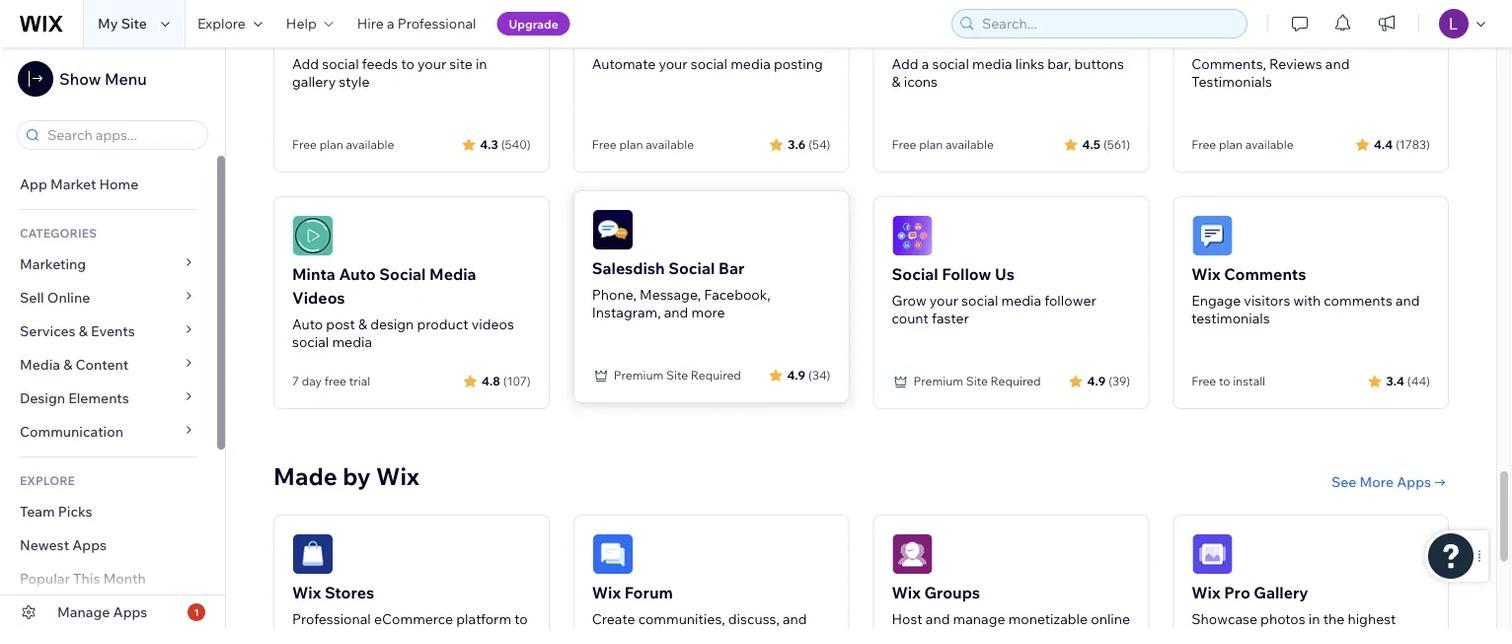 Task type: describe. For each thing, give the bounding box(es) containing it.
in inside 'social media feed add social feeds to your site in gallery style'
[[476, 56, 487, 73]]

highest
[[1348, 612, 1397, 629]]

wix for wix forum
[[592, 584, 621, 604]]

free to install
[[1192, 375, 1266, 390]]

7
[[292, 375, 299, 390]]

visitors
[[1244, 293, 1291, 310]]

engage
[[1192, 293, 1241, 310]]

marketing link
[[0, 248, 217, 281]]

media inside minta auto social media videos auto post & design product videos social media
[[430, 265, 476, 285]]

explore
[[197, 15, 246, 32]]

posting
[[774, 56, 823, 73]]

to inside 'social media feed add social feeds to your site in gallery style'
[[401, 56, 415, 73]]

day
[[302, 375, 322, 390]]

& inside 'social media icons add a social media links bar, buttons & icons'
[[892, 74, 901, 91]]

wix forum create communities, discuss, and drive traffic
[[592, 584, 807, 630]]

your inside the social follow us grow your social media follower count faster
[[930, 293, 959, 310]]

Search... field
[[976, 10, 1241, 38]]

(44)
[[1408, 374, 1431, 389]]

available for icons
[[946, 138, 994, 153]]

free for simple social auto post
[[592, 138, 617, 153]]

(54)
[[809, 137, 831, 152]]

media & content
[[20, 356, 129, 374]]

my
[[98, 15, 118, 32]]

premium for salesdish
[[614, 369, 664, 384]]

premium site required for social
[[614, 369, 741, 384]]

media inside 'social media icons add a social media links bar, buttons & icons'
[[942, 28, 989, 48]]

apps for newest apps
[[72, 537, 107, 554]]

testimonials
[[1192, 311, 1270, 328]]

social inside 'social media icons add a social media links bar, buttons & icons'
[[933, 56, 969, 73]]

phone,
[[592, 287, 637, 304]]

design
[[370, 317, 414, 334]]

social media icons add a social media links bar, buttons & icons
[[892, 28, 1125, 91]]

media inside minta auto social media videos auto post & design product videos social media
[[332, 334, 372, 352]]

sell
[[20, 289, 44, 307]]

discuss,
[[728, 612, 780, 629]]

wix for wix stores
[[292, 584, 321, 604]]

4.9 for salesdish social bar
[[787, 368, 806, 383]]

and inside wix groups host and manage monetizable online communities
[[926, 612, 950, 629]]

& left events
[[79, 323, 88, 340]]

explore
[[20, 473, 75, 488]]

communities
[[892, 630, 976, 630]]

social inside minta auto social media videos auto post & design product videos social media
[[292, 334, 329, 352]]

4.9 for social follow us
[[1088, 374, 1106, 389]]

gallery
[[1254, 584, 1309, 604]]

media inside the social follow us grow your social media follower count faster
[[1002, 293, 1042, 310]]

post
[[739, 28, 773, 48]]

comments comments, reviews and testimonials
[[1192, 28, 1350, 91]]

professional for stores
[[292, 612, 371, 629]]

wix pro gallery logo image
[[1192, 535, 1233, 576]]

reviews
[[1270, 56, 1323, 73]]

1
[[194, 607, 199, 619]]

hire a professional link
[[345, 0, 488, 47]]

4.4
[[1374, 137, 1393, 152]]

wix groups logo image
[[892, 535, 934, 576]]

team picks link
[[0, 496, 217, 529]]

online inside "wix pro gallery showcase photos in the highest quality online"
[[1239, 630, 1278, 630]]

popular this month
[[20, 571, 146, 588]]

social inside 'social media icons add a social media links bar, buttons & icons'
[[892, 28, 939, 48]]

newest apps
[[20, 537, 107, 554]]

icons
[[904, 74, 938, 91]]

this
[[73, 571, 100, 588]]

and inside "wix comments engage visitors with comments and testimonials"
[[1396, 293, 1420, 310]]

media inside sidebar 'element'
[[20, 356, 60, 374]]

ecommerce
[[374, 612, 453, 629]]

app market home
[[20, 176, 139, 193]]

add for social media feed
[[292, 56, 319, 73]]

Search apps... field
[[41, 121, 201, 149]]

host
[[892, 612, 923, 629]]

facebook,
[[704, 287, 771, 304]]

my site
[[98, 15, 147, 32]]

wix stores logo image
[[292, 535, 334, 576]]

a inside 'social media icons add a social media links bar, buttons & icons'
[[922, 56, 929, 73]]

media & content link
[[0, 349, 217, 382]]

feeds
[[362, 56, 398, 73]]

automate
[[592, 56, 656, 73]]

social inside 'social media feed add social feeds to your site in gallery style'
[[322, 56, 359, 73]]

free plan available for icons
[[892, 138, 994, 153]]

your inside 'social media feed add social feeds to your site in gallery style'
[[418, 56, 446, 73]]

(540)
[[501, 137, 531, 152]]

services
[[20, 323, 76, 340]]

plan for comments
[[1219, 138, 1243, 153]]

the
[[1324, 612, 1345, 629]]

team
[[20, 504, 55, 521]]

show menu button
[[18, 61, 147, 97]]

0 horizontal spatial site
[[121, 15, 147, 32]]

and inside comments comments, reviews and testimonials
[[1326, 56, 1350, 73]]

site
[[450, 56, 473, 73]]

post
[[326, 317, 355, 334]]

apps for manage apps
[[113, 604, 147, 622]]

4.5
[[1083, 137, 1101, 152]]

faster
[[932, 311, 969, 328]]

more
[[692, 305, 725, 322]]

videos
[[292, 289, 345, 309]]

wix for wix groups
[[892, 584, 921, 604]]

icons
[[993, 28, 1033, 48]]

comments inside "wix comments engage visitors with comments and testimonials"
[[1224, 265, 1307, 285]]

comments inside comments comments, reviews and testimonials
[[1192, 28, 1274, 48]]

instagram,
[[592, 305, 661, 322]]

stores
[[325, 584, 374, 604]]

in inside "wix pro gallery showcase photos in the highest quality online"
[[1309, 612, 1321, 629]]

available for auto
[[646, 138, 694, 153]]

minta auto social media videos logo image
[[292, 216, 334, 257]]

simple social auto post automate your social media posting
[[592, 28, 823, 73]]

drive
[[592, 630, 625, 630]]

forum
[[625, 584, 673, 604]]

wix comments engage visitors with comments and testimonials
[[1192, 265, 1420, 328]]

premium site required for follow
[[914, 375, 1041, 390]]

wix groups host and manage monetizable online communities
[[892, 584, 1131, 630]]

communities,
[[639, 612, 725, 629]]

hire
[[357, 15, 384, 32]]

4.3 (540)
[[480, 137, 531, 152]]

apps inside button
[[1397, 475, 1432, 492]]

sell online
[[20, 289, 90, 307]]

& left content
[[63, 356, 72, 374]]

newest apps link
[[0, 529, 217, 563]]

links
[[1016, 56, 1045, 73]]

us
[[995, 265, 1015, 285]]

social follow us grow your social media follower count faster
[[892, 265, 1097, 328]]

free for comments
[[1192, 138, 1217, 153]]

videos
[[472, 317, 514, 334]]

with
[[1294, 293, 1321, 310]]

online inside wix stores professional ecommerce platform to sell online
[[317, 630, 356, 630]]

required for bar
[[691, 369, 741, 384]]

install
[[1233, 375, 1266, 390]]

free plan available for reviews
[[1192, 138, 1294, 153]]

salesdish social bar phone, message, facebook, instagram, and more
[[592, 259, 771, 322]]

traffic
[[628, 630, 666, 630]]

minta auto social media videos auto post & design product videos social media
[[292, 265, 514, 352]]

to inside wix stores professional ecommerce platform to sell online
[[515, 612, 528, 629]]

free plan available for feed
[[292, 138, 394, 153]]

your inside simple social auto post automate your social media posting
[[659, 56, 688, 73]]

(39)
[[1109, 374, 1131, 389]]

count
[[892, 311, 929, 328]]

services & events link
[[0, 315, 217, 349]]



Task type: locate. For each thing, give the bounding box(es) containing it.
and right "comments"
[[1396, 293, 1420, 310]]

site for social follow us
[[966, 375, 988, 390]]

available down 'social media icons add a social media links bar, buttons & icons'
[[946, 138, 994, 153]]

3 available from the left
[[946, 138, 994, 153]]

0 horizontal spatial a
[[387, 15, 394, 32]]

sell online link
[[0, 281, 217, 315]]

and right discuss,
[[783, 612, 807, 629]]

add for social media icons
[[892, 56, 919, 73]]

0 horizontal spatial in
[[476, 56, 487, 73]]

free
[[325, 375, 347, 390]]

professional
[[398, 15, 476, 32], [292, 612, 371, 629]]

free left 'install'
[[1192, 375, 1217, 390]]

help
[[286, 15, 317, 32]]

plan for social media feed
[[320, 138, 343, 153]]

required for us
[[991, 375, 1041, 390]]

2 horizontal spatial to
[[1219, 375, 1231, 390]]

1 horizontal spatial add
[[892, 56, 919, 73]]

available down "style"
[[346, 138, 394, 153]]

2 horizontal spatial apps
[[1397, 475, 1432, 492]]

7 day free trial
[[292, 375, 370, 390]]

premium site required down more
[[614, 369, 741, 384]]

a right hire
[[387, 15, 394, 32]]

1 horizontal spatial professional
[[398, 15, 476, 32]]

plan for social media icons
[[919, 138, 943, 153]]

home
[[99, 176, 139, 193]]

premium site required down faster
[[914, 375, 1041, 390]]

wix comments logo image
[[1192, 216, 1233, 257]]

professional for a
[[398, 15, 476, 32]]

social up "style"
[[322, 56, 359, 73]]

social inside 'social media feed add social feeds to your site in gallery style'
[[292, 28, 339, 48]]

0 vertical spatial comments
[[1192, 28, 1274, 48]]

0 horizontal spatial add
[[292, 56, 319, 73]]

showcase
[[1192, 612, 1258, 629]]

elements
[[68, 390, 129, 407]]

0 horizontal spatial to
[[401, 56, 415, 73]]

required down more
[[691, 369, 741, 384]]

2 free plan available from the left
[[592, 138, 694, 153]]

media up design
[[20, 356, 60, 374]]

social follow us logo image
[[892, 216, 934, 257]]

help button
[[274, 0, 345, 47]]

sidebar element
[[0, 47, 226, 630]]

free down gallery on the top left of page
[[292, 138, 317, 153]]

2 horizontal spatial auto
[[699, 28, 735, 48]]

wix left pro
[[1192, 584, 1221, 604]]

1 horizontal spatial 4.9
[[1088, 374, 1106, 389]]

to right platform
[[515, 612, 528, 629]]

auto down videos
[[292, 317, 323, 334]]

free plan available down "style"
[[292, 138, 394, 153]]

social right automate
[[691, 56, 728, 73]]

manage
[[57, 604, 110, 622]]

and up communities
[[926, 612, 950, 629]]

show
[[59, 69, 101, 89]]

1 vertical spatial a
[[922, 56, 929, 73]]

premium down 'instagram,'
[[614, 369, 664, 384]]

sell
[[292, 630, 314, 630]]

comments up visitors
[[1224, 265, 1307, 285]]

social up grow
[[892, 265, 939, 285]]

social down post
[[292, 334, 329, 352]]

premium site required
[[614, 369, 741, 384], [914, 375, 1041, 390]]

in right site
[[476, 56, 487, 73]]

media
[[731, 56, 771, 73], [973, 56, 1013, 73], [1002, 293, 1042, 310], [332, 334, 372, 352]]

to
[[401, 56, 415, 73], [1219, 375, 1231, 390], [515, 612, 528, 629]]

1 horizontal spatial site
[[666, 369, 688, 384]]

0 vertical spatial in
[[476, 56, 487, 73]]

1 horizontal spatial premium
[[914, 375, 964, 390]]

free plan available down icons at the right of the page
[[892, 138, 994, 153]]

online
[[1091, 612, 1131, 629], [317, 630, 356, 630], [1239, 630, 1278, 630]]

see more apps
[[1332, 475, 1432, 492]]

add inside 'social media icons add a social media links bar, buttons & icons'
[[892, 56, 919, 73]]

site for salesdish social bar
[[666, 369, 688, 384]]

media inside 'social media feed add social feeds to your site in gallery style'
[[342, 28, 389, 48]]

site right my
[[121, 15, 147, 32]]

testimonials
[[1192, 74, 1273, 91]]

available for feed
[[346, 138, 394, 153]]

add up icons at the right of the page
[[892, 56, 919, 73]]

2 horizontal spatial site
[[966, 375, 988, 390]]

social up gallery on the top left of page
[[292, 28, 339, 48]]

1 vertical spatial to
[[1219, 375, 1231, 390]]

comments up comments,
[[1192, 28, 1274, 48]]

1 vertical spatial in
[[1309, 612, 1321, 629]]

plan down gallery on the top left of page
[[320, 138, 343, 153]]

a up icons at the right of the page
[[922, 56, 929, 73]]

2 vertical spatial apps
[[113, 604, 147, 622]]

1 horizontal spatial to
[[515, 612, 528, 629]]

social inside simple social auto post automate your social media posting
[[648, 28, 695, 48]]

(107)
[[503, 374, 531, 389]]

plan
[[320, 138, 343, 153], [619, 138, 643, 153], [919, 138, 943, 153], [1219, 138, 1243, 153]]

site down message,
[[666, 369, 688, 384]]

media
[[342, 28, 389, 48], [942, 28, 989, 48], [430, 265, 476, 285], [20, 356, 60, 374]]

free
[[292, 138, 317, 153], [592, 138, 617, 153], [892, 138, 917, 153], [1192, 138, 1217, 153], [1192, 375, 1217, 390]]

1 vertical spatial comments
[[1224, 265, 1307, 285]]

social up message,
[[669, 259, 715, 279]]

auto inside simple social auto post automate your social media posting
[[699, 28, 735, 48]]

& inside minta auto social media videos auto post & design product videos social media
[[358, 317, 367, 334]]

1 vertical spatial professional
[[292, 612, 371, 629]]

online down photos
[[1239, 630, 1278, 630]]

wix inside wix stores professional ecommerce platform to sell online
[[292, 584, 321, 604]]

follow
[[942, 265, 992, 285]]

premium for social
[[914, 375, 964, 390]]

online right sell
[[317, 630, 356, 630]]

grow
[[892, 293, 927, 310]]

1 horizontal spatial premium site required
[[914, 375, 1041, 390]]

monetizable
[[1009, 612, 1088, 629]]

0 horizontal spatial premium site required
[[614, 369, 741, 384]]

social down the follow
[[962, 293, 999, 310]]

free down icons at the right of the page
[[892, 138, 917, 153]]

your left site
[[418, 56, 446, 73]]

social right simple
[[648, 28, 695, 48]]

professional inside wix stores professional ecommerce platform to sell online
[[292, 612, 371, 629]]

3.6 (54)
[[788, 137, 831, 152]]

media up feeds
[[342, 28, 389, 48]]

1 vertical spatial auto
[[339, 265, 376, 285]]

salesdish social bar logo image
[[592, 210, 634, 251]]

4.9
[[787, 368, 806, 383], [1088, 374, 1106, 389]]

1 add from the left
[[292, 56, 319, 73]]

0 horizontal spatial online
[[317, 630, 356, 630]]

bar,
[[1048, 56, 1072, 73]]

content
[[76, 356, 129, 374]]

2 vertical spatial to
[[515, 612, 528, 629]]

1 horizontal spatial in
[[1309, 612, 1321, 629]]

social media feed add social feeds to your site in gallery style
[[292, 28, 487, 91]]

4.9 (34)
[[787, 368, 831, 383]]

social up icons at the right of the page
[[892, 28, 939, 48]]

to down feed
[[401, 56, 415, 73]]

apps up this
[[72, 537, 107, 554]]

your right automate
[[659, 56, 688, 73]]

wix inside wix forum create communities, discuss, and drive traffic
[[592, 584, 621, 604]]

3 free plan available from the left
[[892, 138, 994, 153]]

wix up engage
[[1192, 265, 1221, 285]]

create
[[592, 612, 635, 629]]

3 plan from the left
[[919, 138, 943, 153]]

1 horizontal spatial your
[[659, 56, 688, 73]]

4.4 (1783)
[[1374, 137, 1431, 152]]

social up icons at the right of the page
[[933, 56, 969, 73]]

upgrade button
[[497, 12, 570, 36]]

available down testimonials
[[1246, 138, 1294, 153]]

in
[[476, 56, 487, 73], [1309, 612, 1321, 629]]

site down faster
[[966, 375, 988, 390]]

wix up host
[[892, 584, 921, 604]]

wix inside wix groups host and manage monetizable online communities
[[892, 584, 921, 604]]

and inside wix forum create communities, discuss, and drive traffic
[[783, 612, 807, 629]]

social inside minta auto social media videos auto post & design product videos social media
[[379, 265, 426, 285]]

0 horizontal spatial apps
[[72, 537, 107, 554]]

2 horizontal spatial your
[[930, 293, 959, 310]]

social inside salesdish social bar phone, message, facebook, instagram, and more
[[669, 259, 715, 279]]

2 horizontal spatial online
[[1239, 630, 1278, 630]]

manage
[[953, 612, 1006, 629]]

0 vertical spatial professional
[[398, 15, 476, 32]]

manage apps
[[57, 604, 147, 622]]

wix inside "wix pro gallery showcase photos in the highest quality online"
[[1192, 584, 1221, 604]]

free plan available down testimonials
[[1192, 138, 1294, 153]]

in left the at bottom
[[1309, 612, 1321, 629]]

social inside simple social auto post automate your social media posting
[[691, 56, 728, 73]]

services & events
[[20, 323, 135, 340]]

and inside salesdish social bar phone, message, facebook, instagram, and more
[[664, 305, 689, 322]]

communication
[[20, 424, 127, 441]]

online right monetizable
[[1091, 612, 1131, 629]]

upgrade
[[509, 16, 559, 31]]

3.4
[[1387, 374, 1405, 389]]

social inside the social follow us grow your social media follower count faster
[[892, 265, 939, 285]]

auto right minta
[[339, 265, 376, 285]]

0 horizontal spatial 4.9
[[787, 368, 806, 383]]

4.3
[[480, 137, 498, 152]]

design elements
[[20, 390, 129, 407]]

online
[[47, 289, 90, 307]]

0 horizontal spatial your
[[418, 56, 446, 73]]

0 vertical spatial a
[[387, 15, 394, 32]]

show menu
[[59, 69, 147, 89]]

plan down automate
[[619, 138, 643, 153]]

1 available from the left
[[346, 138, 394, 153]]

4.9 left (34)
[[787, 368, 806, 383]]

wix up sell
[[292, 584, 321, 604]]

apps right the more
[[1397, 475, 1432, 492]]

media inside simple social auto post automate your social media posting
[[731, 56, 771, 73]]

2 add from the left
[[892, 56, 919, 73]]

0 horizontal spatial required
[[691, 369, 741, 384]]

available down automate
[[646, 138, 694, 153]]

1 free plan available from the left
[[292, 138, 394, 153]]

1 vertical spatial apps
[[72, 537, 107, 554]]

wix for wix pro gallery
[[1192, 584, 1221, 604]]

add inside 'social media feed add social feeds to your site in gallery style'
[[292, 56, 319, 73]]

style
[[339, 74, 370, 91]]

professional up sell
[[292, 612, 371, 629]]

online inside wix groups host and manage monetizable online communities
[[1091, 612, 1131, 629]]

add
[[292, 56, 319, 73], [892, 56, 919, 73]]

free for social media icons
[[892, 138, 917, 153]]

apps down month
[[113, 604, 147, 622]]

& right post
[[358, 317, 367, 334]]

popular this month link
[[0, 563, 217, 596]]

apps
[[1397, 475, 1432, 492], [72, 537, 107, 554], [113, 604, 147, 622]]

add up gallery on the top left of page
[[292, 56, 319, 73]]

comments,
[[1192, 56, 1267, 73]]

quality
[[1192, 630, 1236, 630]]

4 plan from the left
[[1219, 138, 1243, 153]]

0 horizontal spatial auto
[[292, 317, 323, 334]]

bar
[[719, 259, 745, 279]]

free down automate
[[592, 138, 617, 153]]

& left icons at the right of the page
[[892, 74, 901, 91]]

wix right by
[[376, 463, 420, 492]]

and right reviews
[[1326, 56, 1350, 73]]

platform
[[456, 612, 511, 629]]

plan down testimonials
[[1219, 138, 1243, 153]]

1 horizontal spatial apps
[[113, 604, 147, 622]]

free down testimonials
[[1192, 138, 1217, 153]]

&
[[892, 74, 901, 91], [358, 317, 367, 334], [79, 323, 88, 340], [63, 356, 72, 374]]

more
[[1360, 475, 1394, 492]]

1 plan from the left
[[320, 138, 343, 153]]

4 available from the left
[[1246, 138, 1294, 153]]

your up faster
[[930, 293, 959, 310]]

wix up create in the bottom of the page
[[592, 584, 621, 604]]

categories
[[20, 226, 97, 240]]

free plan available for auto
[[592, 138, 694, 153]]

product
[[417, 317, 469, 334]]

4.8 (107)
[[482, 374, 531, 389]]

1 horizontal spatial required
[[991, 375, 1041, 390]]

wix inside "wix comments engage visitors with comments and testimonials"
[[1192, 265, 1221, 285]]

4.5 (561)
[[1083, 137, 1131, 152]]

made
[[273, 463, 337, 492]]

1 horizontal spatial auto
[[339, 265, 376, 285]]

to left 'install'
[[1219, 375, 1231, 390]]

0 vertical spatial auto
[[699, 28, 735, 48]]

4 free plan available from the left
[[1192, 138, 1294, 153]]

1 horizontal spatial online
[[1091, 612, 1131, 629]]

your
[[418, 56, 446, 73], [659, 56, 688, 73], [930, 293, 959, 310]]

0 vertical spatial apps
[[1397, 475, 1432, 492]]

wix for wix comments
[[1192, 265, 1221, 285]]

professional up site
[[398, 15, 476, 32]]

and down message,
[[664, 305, 689, 322]]

2 available from the left
[[646, 138, 694, 153]]

2 vertical spatial auto
[[292, 317, 323, 334]]

wix stores professional ecommerce platform to sell online
[[292, 584, 528, 630]]

social up design
[[379, 265, 426, 285]]

salesdish
[[592, 259, 665, 279]]

social inside the social follow us grow your social media follower count faster
[[962, 293, 999, 310]]

picks
[[58, 504, 92, 521]]

free plan available down automate
[[592, 138, 694, 153]]

wix
[[1192, 265, 1221, 285], [376, 463, 420, 492], [292, 584, 321, 604], [592, 584, 621, 604], [892, 584, 921, 604], [1192, 584, 1221, 604]]

auto left post
[[699, 28, 735, 48]]

premium down faster
[[914, 375, 964, 390]]

2 plan from the left
[[619, 138, 643, 153]]

0 horizontal spatial premium
[[614, 369, 664, 384]]

4.9 left (39) at the bottom right of page
[[1088, 374, 1106, 389]]

0 vertical spatial to
[[401, 56, 415, 73]]

wix forum logo image
[[592, 535, 634, 576]]

newest
[[20, 537, 69, 554]]

media up 'product'
[[430, 265, 476, 285]]

comments
[[1324, 293, 1393, 310]]

trial
[[349, 375, 370, 390]]

1 horizontal spatial a
[[922, 56, 929, 73]]

free for social media feed
[[292, 138, 317, 153]]

media inside 'social media icons add a social media links bar, buttons & icons'
[[973, 56, 1013, 73]]

made by wix
[[273, 463, 420, 492]]

menu
[[105, 69, 147, 89]]

market
[[50, 176, 96, 193]]

available for reviews
[[1246, 138, 1294, 153]]

media left "icons"
[[942, 28, 989, 48]]

team picks
[[20, 504, 92, 521]]

0 horizontal spatial professional
[[292, 612, 371, 629]]

required down the social follow us grow your social media follower count faster
[[991, 375, 1041, 390]]

premium
[[614, 369, 664, 384], [914, 375, 964, 390]]

plan down icons at the right of the page
[[919, 138, 943, 153]]

plan for simple social auto post
[[619, 138, 643, 153]]

hire a professional
[[357, 15, 476, 32]]

see more apps button
[[1332, 475, 1449, 492]]



Task type: vqa. For each thing, say whether or not it's contained in the screenshot.
the left Phone
no



